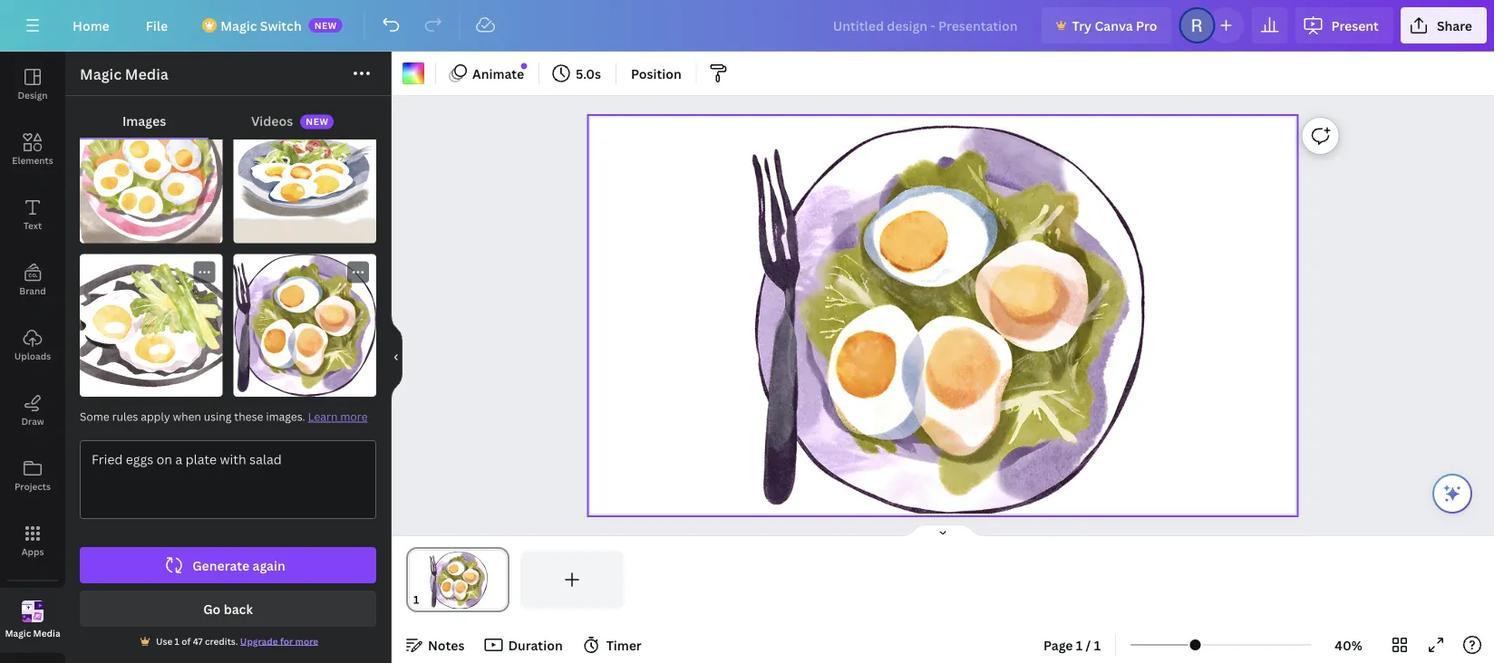Task type: locate. For each thing, give the bounding box(es) containing it.
apps
[[21, 546, 44, 558]]

timer
[[606, 637, 642, 654]]

text
[[23, 219, 42, 232]]

2 horizontal spatial magic
[[220, 17, 257, 34]]

design button
[[0, 52, 65, 117]]

magic down the home
[[80, 64, 122, 84]]

1
[[175, 636, 179, 648], [1076, 637, 1083, 654], [1094, 637, 1101, 654]]

0 horizontal spatial magic
[[5, 628, 31, 640]]

1 horizontal spatial magic media
[[80, 64, 168, 84]]

go
[[203, 601, 221, 618]]

more
[[340, 409, 368, 424], [295, 636, 318, 648]]

generate again
[[192, 557, 285, 574]]

1 left /
[[1076, 637, 1083, 654]]

2 vertical spatial magic
[[5, 628, 31, 640]]

fried eggs on a plate with salad image
[[80, 101, 223, 243], [233, 101, 376, 243], [80, 254, 223, 397], [233, 254, 376, 397]]

0 vertical spatial media
[[125, 64, 168, 84]]

0 horizontal spatial magic media
[[5, 628, 60, 640]]

1 left of
[[175, 636, 179, 648]]

1 horizontal spatial more
[[340, 409, 368, 424]]

try canva pro
[[1072, 17, 1157, 34]]

page
[[1044, 637, 1073, 654]]

magic
[[220, 17, 257, 34], [80, 64, 122, 84], [5, 628, 31, 640]]

2 horizontal spatial 1
[[1094, 637, 1101, 654]]

media inside button
[[33, 628, 60, 640]]

1 for /
[[1076, 637, 1083, 654]]

more right learn at the left bottom
[[340, 409, 368, 424]]

new right videos
[[306, 116, 329, 128]]

again
[[252, 557, 285, 574]]

1 vertical spatial more
[[295, 636, 318, 648]]

rules
[[112, 409, 138, 424]]

duration
[[508, 637, 563, 654]]

1 vertical spatial magic media
[[5, 628, 60, 640]]

go back button
[[80, 591, 376, 627]]

some rules apply when using these images. learn more
[[80, 409, 368, 424]]

1 vertical spatial media
[[33, 628, 60, 640]]

Page title text field
[[427, 591, 434, 609]]

credits.
[[205, 636, 238, 648]]

magic media up the images on the top left
[[80, 64, 168, 84]]

new right the switch
[[314, 19, 337, 31]]

1 horizontal spatial magic
[[80, 64, 122, 84]]

draw button
[[0, 378, 65, 443]]

magic inside button
[[5, 628, 31, 640]]

for
[[280, 636, 293, 648]]

#ffffff image
[[403, 63, 424, 84]]

canva assistant image
[[1442, 483, 1463, 505]]

/
[[1086, 637, 1091, 654]]

notes button
[[399, 631, 472, 660]]

magic media inside button
[[5, 628, 60, 640]]

magic media
[[80, 64, 168, 84], [5, 628, 60, 640]]

magic down apps
[[5, 628, 31, 640]]

apps button
[[0, 509, 65, 574]]

0 vertical spatial magic
[[220, 17, 257, 34]]

back
[[224, 601, 253, 618]]

use 1 of 47 credits. upgrade for more
[[156, 636, 318, 648]]

40% button
[[1319, 631, 1378, 660]]

media up images button
[[125, 64, 168, 84]]

learn more link
[[308, 409, 368, 424]]

media
[[125, 64, 168, 84], [33, 628, 60, 640]]

0 horizontal spatial media
[[33, 628, 60, 640]]

share
[[1437, 17, 1472, 34]]

0 vertical spatial new
[[314, 19, 337, 31]]

magic media down apps
[[5, 628, 60, 640]]

5.0s
[[576, 65, 601, 82]]

elements button
[[0, 117, 65, 182]]

brand
[[19, 285, 46, 297]]

new
[[314, 19, 337, 31], [306, 116, 329, 128]]

1 right /
[[1094, 637, 1101, 654]]

learn
[[308, 409, 338, 424]]

some
[[80, 409, 109, 424]]

Describe an image. Include objects, colors, places... text field
[[81, 442, 375, 519]]

media down apps
[[33, 628, 60, 640]]

1 for of
[[175, 636, 179, 648]]

0 horizontal spatial 1
[[175, 636, 179, 648]]

animate button
[[443, 59, 531, 88]]

5.0s button
[[547, 59, 608, 88]]

47
[[193, 636, 203, 648]]

page 1 image
[[406, 551, 509, 609]]

magic left the switch
[[220, 17, 257, 34]]

0 vertical spatial magic media
[[80, 64, 168, 84]]

when
[[173, 409, 201, 424]]

elements
[[12, 154, 53, 166]]

generate
[[192, 557, 249, 574]]

design
[[18, 89, 48, 101]]

1 horizontal spatial 1
[[1076, 637, 1083, 654]]

more right "for"
[[295, 636, 318, 648]]

switch
[[260, 17, 302, 34]]



Task type: vqa. For each thing, say whether or not it's contained in the screenshot.
Campaigns
no



Task type: describe. For each thing, give the bounding box(es) containing it.
1 vertical spatial new
[[306, 116, 329, 128]]

present
[[1331, 17, 1379, 34]]

new image
[[521, 63, 527, 69]]

Design title text field
[[818, 7, 1034, 44]]

notes
[[428, 637, 465, 654]]

uploads
[[14, 350, 51, 362]]

pro
[[1136, 17, 1157, 34]]

canva
[[1095, 17, 1133, 34]]

page 1 / 1
[[1044, 637, 1101, 654]]

projects button
[[0, 443, 65, 509]]

1 vertical spatial magic
[[80, 64, 122, 84]]

0 vertical spatial more
[[340, 409, 368, 424]]

file button
[[131, 7, 182, 44]]

upgrade for more link
[[240, 636, 318, 648]]

images.
[[266, 409, 305, 424]]

main menu bar
[[0, 0, 1494, 52]]

share button
[[1401, 7, 1487, 44]]

magic media button
[[0, 588, 65, 654]]

of
[[182, 636, 191, 648]]

these
[[234, 409, 263, 424]]

home link
[[58, 7, 124, 44]]

images
[[122, 112, 166, 129]]

1 horizontal spatial media
[[125, 64, 168, 84]]

magic inside main menu bar
[[220, 17, 257, 34]]

40%
[[1335, 637, 1362, 654]]

hide image
[[391, 314, 403, 401]]

upgrade
[[240, 636, 278, 648]]

go back
[[203, 601, 253, 618]]

using
[[204, 409, 232, 424]]

try canva pro button
[[1041, 7, 1172, 44]]

apply
[[141, 409, 170, 424]]

position button
[[624, 59, 689, 88]]

timer button
[[577, 631, 649, 660]]

present button
[[1295, 7, 1393, 44]]

use
[[156, 636, 172, 648]]

images button
[[80, 103, 209, 138]]

text button
[[0, 182, 65, 248]]

home
[[73, 17, 109, 34]]

duration button
[[479, 631, 570, 660]]

draw
[[21, 415, 44, 427]]

0 horizontal spatial more
[[295, 636, 318, 648]]

projects
[[14, 481, 51, 493]]

file
[[146, 17, 168, 34]]

generate again button
[[80, 548, 376, 584]]

magic switch
[[220, 17, 302, 34]]

side panel tab list
[[0, 52, 65, 654]]

new inside main menu bar
[[314, 19, 337, 31]]

try
[[1072, 17, 1092, 34]]

uploads button
[[0, 313, 65, 378]]

position
[[631, 65, 682, 82]]

animate
[[472, 65, 524, 82]]

brand button
[[0, 248, 65, 313]]

videos
[[251, 112, 293, 129]]

hide pages image
[[899, 524, 986, 539]]



